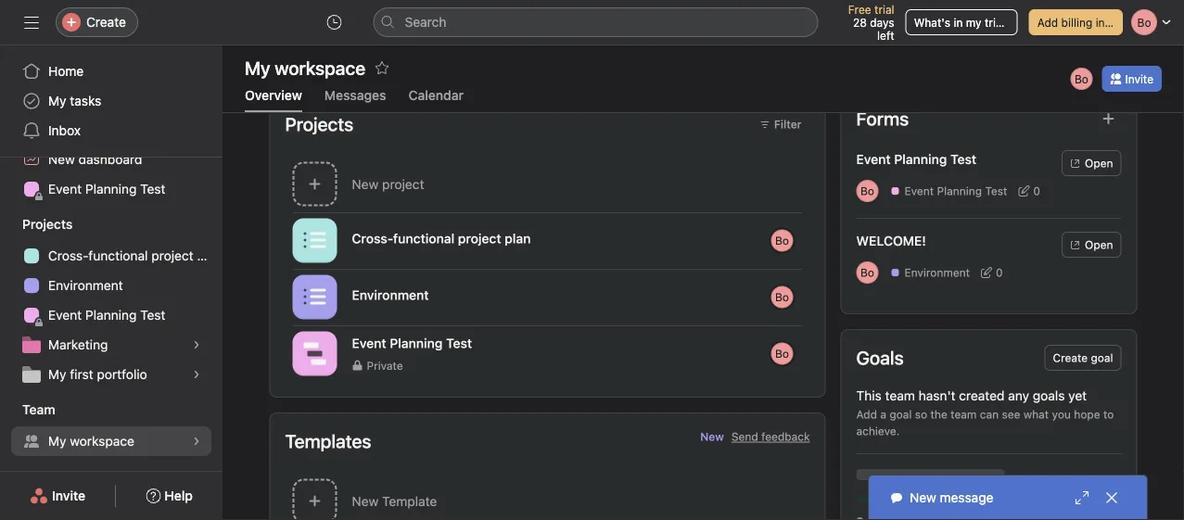Task type: describe. For each thing, give the bounding box(es) containing it.
create button
[[56, 7, 138, 37]]

projects button
[[0, 213, 73, 236]]

my for my first portfolio
[[48, 367, 66, 382]]

see details, my first portfolio image
[[191, 369, 202, 380]]

create for create
[[86, 14, 126, 30]]

goals
[[1033, 388, 1065, 403]]

search button
[[373, 7, 818, 37]]

add inside button
[[1037, 16, 1058, 29]]

create form image
[[1101, 111, 1116, 126]]

this team hasn't created any goals yet add a goal so the team can see what you hope to achieve.
[[856, 388, 1114, 438]]

open for event planning test
[[1085, 157, 1113, 170]]

goals
[[856, 347, 904, 369]]

1 horizontal spatial environment link
[[890, 264, 970, 281]]

functional inside projects element
[[88, 248, 148, 263]]

projects element
[[0, 208, 223, 393]]

2 horizontal spatial environment
[[905, 266, 970, 279]]

home
[[48, 64, 84, 79]]

event planning test
[[856, 152, 977, 167]]

the
[[931, 408, 948, 421]]

messages button
[[324, 88, 386, 112]]

new project
[[352, 176, 424, 192]]

forms
[[856, 108, 909, 129]]

close image
[[1104, 491, 1119, 505]]

overview button
[[245, 88, 302, 112]]

list image for cross-functional project plan
[[304, 230, 326, 252]]

calendar button
[[408, 88, 464, 112]]

1 vertical spatial project
[[458, 231, 501, 246]]

hide sidebar image
[[24, 15, 39, 30]]

0 vertical spatial cross-
[[352, 231, 393, 246]]

event planning test link down 'dashboard'
[[11, 174, 211, 204]]

search
[[405, 14, 446, 30]]

messages
[[324, 88, 386, 103]]

what
[[1024, 408, 1049, 421]]

my workspace link
[[11, 427, 211, 456]]

days
[[870, 16, 895, 29]]

list image for environment
[[304, 286, 326, 308]]

planning down "planning test"
[[937, 185, 982, 198]]

add inside this team hasn't created any goals yet add a goal so the team can see what you hope to achieve.
[[856, 408, 877, 421]]

history image
[[327, 15, 342, 30]]

event planning test up 'private'
[[352, 336, 472, 351]]

my tasks link
[[11, 86, 211, 116]]

any
[[1008, 388, 1029, 403]]

1 horizontal spatial functional
[[393, 231, 455, 246]]

this
[[856, 388, 882, 403]]

create goal
[[1053, 351, 1113, 364]]

created
[[959, 388, 1005, 403]]

my tasks
[[48, 93, 101, 108]]

welcome!
[[856, 233, 926, 249]]

left
[[877, 29, 895, 42]]

you
[[1052, 408, 1071, 421]]

1 horizontal spatial team
[[951, 408, 977, 421]]

1 horizontal spatial invite button
[[1102, 66, 1162, 92]]

event planning test link up marketing
[[11, 300, 211, 330]]

28
[[853, 16, 867, 29]]

template
[[382, 494, 437, 509]]

search list box
[[373, 7, 818, 37]]

new template
[[352, 494, 437, 509]]

event up 'private'
[[352, 336, 386, 351]]

inbox link
[[11, 116, 211, 146]]

filter
[[774, 118, 802, 131]]

portfolio
[[97, 367, 147, 382]]

what's
[[914, 16, 951, 29]]

planning test
[[894, 152, 977, 167]]

planning inside projects element
[[85, 307, 137, 323]]

test inside projects element
[[140, 307, 165, 323]]

planning down 'new dashboard' link on the left of page
[[85, 181, 137, 197]]

open button for event planning test
[[1062, 150, 1122, 176]]

0 vertical spatial team
[[885, 388, 915, 403]]

expand new message image
[[1075, 491, 1090, 505]]

tasks
[[70, 93, 101, 108]]

teams element
[[0, 393, 223, 460]]

see
[[1002, 408, 1020, 421]]

marketing link
[[11, 330, 211, 360]]

my first portfolio link
[[11, 360, 211, 389]]

to
[[1104, 408, 1114, 421]]

trial?
[[985, 16, 1010, 29]]

my for my tasks
[[48, 93, 66, 108]]

open for welcome!
[[1085, 238, 1113, 251]]

event planning test down 'new dashboard' link on the left of page
[[48, 181, 165, 197]]

see details, my workspace image
[[191, 436, 202, 447]]

what's in my trial? button
[[906, 9, 1018, 35]]

planning up 'private'
[[390, 336, 443, 351]]

new dashboard link
[[11, 145, 211, 174]]

hope
[[1074, 408, 1100, 421]]

open button for welcome!
[[1062, 232, 1122, 258]]

team button
[[0, 401, 55, 419]]

private
[[367, 359, 403, 372]]



Task type: locate. For each thing, give the bounding box(es) containing it.
2 vertical spatial project
[[151, 248, 194, 263]]

free trial 28 days left
[[848, 3, 895, 42]]

projects inside dropdown button
[[22, 217, 73, 232]]

0 horizontal spatial environment link
[[11, 271, 211, 300]]

cross-
[[352, 231, 393, 246], [48, 248, 88, 263]]

cross-functional project plan inside projects element
[[48, 248, 222, 263]]

event planning test inside projects element
[[48, 307, 165, 323]]

create for create goal
[[1053, 351, 1088, 364]]

create inside dropdown button
[[86, 14, 126, 30]]

event planning test
[[48, 181, 165, 197], [905, 185, 1007, 198], [48, 307, 165, 323], [352, 336, 472, 351]]

bo
[[1075, 72, 1089, 85], [861, 185, 874, 198], [775, 234, 789, 247], [861, 266, 874, 279], [775, 291, 789, 304], [775, 347, 789, 360]]

0 vertical spatial functional
[[393, 231, 455, 246]]

so
[[915, 408, 927, 421]]

functional up marketing link
[[88, 248, 148, 263]]

yet
[[1068, 388, 1087, 403]]

0 horizontal spatial invite button
[[18, 479, 98, 513]]

billing
[[1061, 16, 1093, 29]]

0 horizontal spatial team
[[885, 388, 915, 403]]

new left send
[[700, 430, 724, 443]]

free
[[848, 3, 871, 16]]

1 vertical spatial projects
[[22, 217, 73, 232]]

add to starred image
[[375, 60, 390, 75]]

my inside teams element
[[48, 434, 66, 449]]

my left first
[[48, 367, 66, 382]]

2 open button from the top
[[1062, 232, 1122, 258]]

create inside button
[[1053, 351, 1088, 364]]

1 vertical spatial team
[[951, 408, 977, 421]]

0 vertical spatial cross-functional project plan
[[352, 231, 531, 246]]

1 vertical spatial cross-functional project plan
[[48, 248, 222, 263]]

1 horizontal spatial environment
[[352, 287, 429, 303]]

my workspace
[[245, 57, 365, 78]]

environment down welcome!
[[905, 266, 970, 279]]

1 horizontal spatial add
[[1037, 16, 1058, 29]]

1 horizontal spatial goal
[[1091, 351, 1113, 364]]

help
[[164, 488, 193, 504]]

0 horizontal spatial create
[[86, 14, 126, 30]]

new for new template
[[352, 494, 379, 509]]

new
[[48, 152, 75, 167], [352, 176, 379, 192], [700, 430, 724, 443], [352, 494, 379, 509]]

invite for the rightmost invite button
[[1125, 72, 1154, 85]]

0 horizontal spatial plan
[[197, 248, 222, 263]]

environment inside projects element
[[48, 278, 123, 293]]

workspace
[[70, 434, 134, 449]]

new left template
[[352, 494, 379, 509]]

2 list image from the top
[[304, 286, 326, 308]]

1 vertical spatial cross-
[[48, 248, 88, 263]]

team
[[22, 402, 55, 417]]

my first portfolio
[[48, 367, 147, 382]]

1 list image from the top
[[304, 230, 326, 252]]

1 open button from the top
[[1062, 150, 1122, 176]]

cross- inside projects element
[[48, 248, 88, 263]]

my
[[966, 16, 982, 29]]

what's in my trial?
[[914, 16, 1010, 29]]

my
[[48, 93, 66, 108], [48, 367, 66, 382], [48, 434, 66, 449]]

calendar
[[408, 88, 464, 103]]

open
[[1085, 157, 1113, 170], [1085, 238, 1113, 251]]

invite button
[[1102, 66, 1162, 92], [18, 479, 98, 513]]

event planning test down "planning test"
[[905, 185, 1007, 198]]

0 vertical spatial project
[[382, 176, 424, 192]]

event planning test link down "planning test"
[[890, 183, 1007, 199]]

1 horizontal spatial cross-functional project plan
[[352, 231, 531, 246]]

1 vertical spatial add
[[856, 408, 877, 421]]

0 vertical spatial invite button
[[1102, 66, 1162, 92]]

new send feedback
[[700, 430, 810, 443]]

0 vertical spatial goal
[[1091, 351, 1113, 364]]

planning up marketing link
[[85, 307, 137, 323]]

0 vertical spatial invite
[[1125, 72, 1154, 85]]

0
[[1033, 185, 1040, 198], [996, 266, 1003, 279]]

1 vertical spatial 0
[[996, 266, 1003, 279]]

event down the "event planning test"
[[905, 185, 934, 198]]

feedback
[[761, 430, 810, 443]]

1 horizontal spatial projects
[[285, 113, 353, 135]]

1 vertical spatial functional
[[88, 248, 148, 263]]

home link
[[11, 57, 211, 86]]

1 vertical spatial open
[[1085, 238, 1113, 251]]

inbox
[[48, 123, 81, 138]]

goal inside button
[[1091, 351, 1113, 364]]

add billing info
[[1037, 16, 1115, 29]]

0 horizontal spatial functional
[[88, 248, 148, 263]]

overview
[[245, 88, 302, 103]]

marketing
[[48, 337, 108, 352]]

1 vertical spatial open button
[[1062, 232, 1122, 258]]

open button
[[1062, 150, 1122, 176], [1062, 232, 1122, 258]]

projects up "cross-functional project plan" link
[[22, 217, 73, 232]]

add billing info button
[[1029, 9, 1123, 35]]

team up a
[[885, 388, 915, 403]]

add
[[1037, 16, 1058, 29], [856, 408, 877, 421]]

new for new send feedback
[[700, 430, 724, 443]]

2 vertical spatial my
[[48, 434, 66, 449]]

trial
[[875, 3, 895, 16]]

0 horizontal spatial goal
[[890, 408, 912, 421]]

1 horizontal spatial cross-
[[352, 231, 393, 246]]

my inside global 'element'
[[48, 93, 66, 108]]

achieve.
[[856, 425, 900, 438]]

info
[[1096, 16, 1115, 29]]

templates
[[285, 430, 371, 452]]

send feedback link
[[732, 428, 810, 445]]

0 vertical spatial 0
[[1033, 185, 1040, 198]]

2 my from the top
[[48, 367, 66, 382]]

my left tasks
[[48, 93, 66, 108]]

invite
[[1125, 72, 1154, 85], [52, 488, 85, 504]]

cross-functional project plan link
[[11, 241, 222, 271]]

my inside projects element
[[48, 367, 66, 382]]

functional
[[393, 231, 455, 246], [88, 248, 148, 263]]

cross-functional project plan
[[352, 231, 531, 246], [48, 248, 222, 263]]

cross-functional project plan up marketing link
[[48, 248, 222, 263]]

1 open from the top
[[1085, 157, 1113, 170]]

0 horizontal spatial 0
[[996, 266, 1003, 279]]

dashboard
[[78, 152, 142, 167]]

1 horizontal spatial project
[[382, 176, 424, 192]]

new message
[[910, 490, 994, 505]]

0 horizontal spatial add
[[856, 408, 877, 421]]

0 horizontal spatial environment
[[48, 278, 123, 293]]

team right the in the right bottom of the page
[[951, 408, 977, 421]]

projects down messages button
[[285, 113, 353, 135]]

1 horizontal spatial invite
[[1125, 72, 1154, 85]]

team
[[885, 388, 915, 403], [951, 408, 977, 421]]

invite button down my workspace
[[18, 479, 98, 513]]

0 vertical spatial my
[[48, 93, 66, 108]]

test
[[140, 181, 165, 197], [985, 185, 1007, 198], [140, 307, 165, 323], [446, 336, 472, 351]]

can
[[980, 408, 999, 421]]

plan inside projects element
[[197, 248, 222, 263]]

send
[[732, 430, 758, 443]]

1 horizontal spatial 0
[[1033, 185, 1040, 198]]

cross-functional project plan down the new project
[[352, 231, 531, 246]]

goal right a
[[890, 408, 912, 421]]

0 vertical spatial open button
[[1062, 150, 1122, 176]]

list image
[[304, 230, 326, 252], [304, 286, 326, 308]]

see details, marketing image
[[191, 339, 202, 351]]

create goal button
[[1045, 345, 1122, 371]]

help button
[[134, 479, 205, 513]]

first
[[70, 367, 93, 382]]

environment down "cross-functional project plan" link
[[48, 278, 123, 293]]

1 vertical spatial invite button
[[18, 479, 98, 513]]

my down team
[[48, 434, 66, 449]]

1 vertical spatial create
[[1053, 351, 1088, 364]]

plan
[[505, 231, 531, 246], [197, 248, 222, 263]]

1 vertical spatial plan
[[197, 248, 222, 263]]

event down new dashboard
[[48, 181, 82, 197]]

0 horizontal spatial cross-
[[48, 248, 88, 263]]

1 vertical spatial goal
[[890, 408, 912, 421]]

1 vertical spatial invite
[[52, 488, 85, 504]]

in
[[954, 16, 963, 29]]

cross- down the projects dropdown button
[[48, 248, 88, 263]]

create up the home link
[[86, 14, 126, 30]]

global element
[[0, 45, 223, 157]]

event inside projects element
[[48, 307, 82, 323]]

new down inbox
[[48, 152, 75, 167]]

functional down the new project
[[393, 231, 455, 246]]

0 vertical spatial list image
[[304, 230, 326, 252]]

new dashboard
[[48, 152, 142, 167]]

environment link
[[890, 264, 970, 281], [11, 271, 211, 300]]

event planning test up marketing link
[[48, 307, 165, 323]]

goal
[[1091, 351, 1113, 364], [890, 408, 912, 421]]

a
[[880, 408, 887, 421]]

0 horizontal spatial projects
[[22, 217, 73, 232]]

projects
[[285, 113, 353, 135], [22, 217, 73, 232]]

0 vertical spatial projects
[[285, 113, 353, 135]]

0 horizontal spatial invite
[[52, 488, 85, 504]]

0 vertical spatial open
[[1085, 157, 1113, 170]]

event up marketing
[[48, 307, 82, 323]]

new down messages button
[[352, 176, 379, 192]]

0 vertical spatial create
[[86, 14, 126, 30]]

invite for left invite button
[[52, 488, 85, 504]]

0 vertical spatial plan
[[505, 231, 531, 246]]

hasn't
[[919, 388, 956, 403]]

3 my from the top
[[48, 434, 66, 449]]

1 vertical spatial my
[[48, 367, 66, 382]]

my for my workspace
[[48, 434, 66, 449]]

goal up to
[[1091, 351, 1113, 364]]

cross- down the new project
[[352, 231, 393, 246]]

2 open from the top
[[1085, 238, 1113, 251]]

add left billing
[[1037, 16, 1058, 29]]

goal inside this team hasn't created any goals yet add a goal so the team can see what you hope to achieve.
[[890, 408, 912, 421]]

0 for welcome!
[[996, 266, 1003, 279]]

1 my from the top
[[48, 93, 66, 108]]

1 horizontal spatial plan
[[505, 231, 531, 246]]

project
[[382, 176, 424, 192], [458, 231, 501, 246], [151, 248, 194, 263]]

event down the forms
[[856, 152, 891, 167]]

0 vertical spatial add
[[1037, 16, 1058, 29]]

timeline image
[[304, 343, 326, 365]]

planning
[[85, 181, 137, 197], [937, 185, 982, 198], [85, 307, 137, 323], [390, 336, 443, 351]]

2 horizontal spatial project
[[458, 231, 501, 246]]

new for new dashboard
[[48, 152, 75, 167]]

1 horizontal spatial create
[[1053, 351, 1088, 364]]

create up yet
[[1053, 351, 1088, 364]]

0 horizontal spatial cross-functional project plan
[[48, 248, 222, 263]]

environment up 'private'
[[352, 287, 429, 303]]

environment link up marketing link
[[11, 271, 211, 300]]

filter button
[[751, 111, 810, 137]]

my workspace
[[48, 434, 134, 449]]

0 horizontal spatial project
[[151, 248, 194, 263]]

invite button up create form 'icon'
[[1102, 66, 1162, 92]]

environment
[[905, 266, 970, 279], [48, 278, 123, 293], [352, 287, 429, 303]]

event planning test link
[[11, 174, 211, 204], [890, 183, 1007, 199], [11, 300, 211, 330]]

new for new project
[[352, 176, 379, 192]]

create
[[86, 14, 126, 30], [1053, 351, 1088, 364]]

1 vertical spatial list image
[[304, 286, 326, 308]]

add left a
[[856, 408, 877, 421]]

environment link down welcome!
[[890, 264, 970, 281]]

0 for event planning test
[[1033, 185, 1040, 198]]



Task type: vqa. For each thing, say whether or not it's contained in the screenshot.
leftmost Projects
yes



